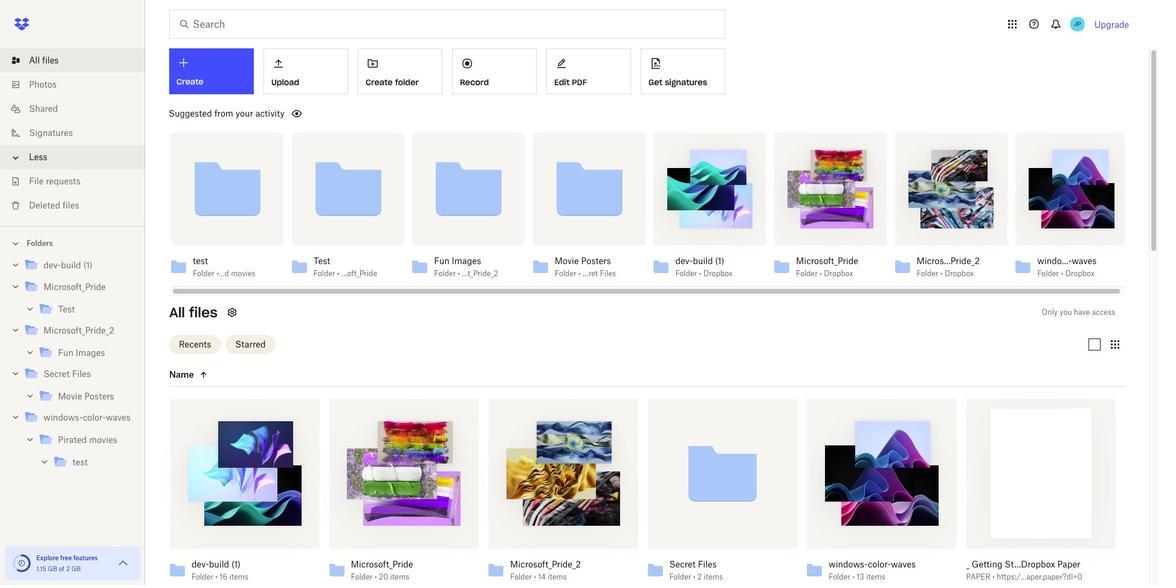Task type: locate. For each thing, give the bounding box(es) containing it.
record
[[460, 77, 489, 88]]

0 horizontal spatial fun
[[58, 348, 73, 358]]

microsoft_pride for microsoft_pride folder • 20 items
[[351, 559, 413, 569]]

all files up recents
[[169, 304, 218, 321]]

0 vertical spatial movies
[[231, 269, 255, 278]]

shared link
[[10, 97, 145, 121]]

share for test
[[220, 147, 245, 157]]

test button
[[314, 256, 378, 267]]

2 horizontal spatial (1)
[[716, 256, 725, 266]]

items down the windows-color-waves button
[[867, 572, 886, 582]]

1 items from the left
[[229, 572, 249, 582]]

recents
[[179, 339, 211, 349]]

folder
[[193, 269, 215, 278], [314, 269, 335, 278], [434, 269, 456, 278], [555, 269, 577, 278], [676, 269, 697, 278], [797, 269, 818, 278], [917, 269, 939, 278], [1038, 269, 1060, 278], [192, 572, 213, 582], [351, 572, 373, 582], [510, 572, 532, 582], [670, 572, 692, 582], [829, 572, 851, 582]]

windows- for windows-color-waves
[[44, 412, 83, 423]]

micros…pride_2 button
[[917, 256, 981, 267]]

list
[[0, 41, 145, 226]]

6 share button from the left
[[938, 143, 976, 162]]

of
[[59, 565, 65, 573]]

2 share from the left
[[341, 147, 366, 157]]

1 vertical spatial microsoft_pride_2
[[510, 559, 581, 569]]

1 horizontal spatial build
[[209, 559, 229, 569]]

2 vertical spatial microsoft_pride
[[351, 559, 413, 569]]

group containing dev-build (1)
[[0, 252, 145, 481]]

secret inside group
[[44, 369, 70, 379]]

fun images button
[[434, 256, 498, 267]]

share button for microsoft_pride
[[817, 143, 856, 162]]

secret for secret files folder • 2 items
[[670, 559, 696, 569]]

1 vertical spatial images
[[76, 348, 105, 358]]

windows- inside 'link'
[[44, 412, 83, 423]]

• inside fun images folder • …t_pride_2
[[458, 269, 460, 278]]

0 horizontal spatial 2
[[66, 565, 70, 573]]

0 horizontal spatial windows-
[[44, 412, 83, 423]]

(1) inside the dev-build (1) folder • dropbox
[[716, 256, 725, 266]]

1 vertical spatial movie
[[58, 391, 82, 402]]

1 horizontal spatial color-
[[868, 559, 891, 569]]

movie posters link
[[39, 389, 135, 405]]

•…d
[[217, 269, 229, 278]]

upgrade
[[1095, 19, 1130, 29]]

0 vertical spatial microsoft_pride
[[797, 256, 859, 266]]

4 folder • dropbox button from the left
[[1038, 269, 1102, 279]]

folder inside 'microsoft_pride_2 folder • 14 items'
[[510, 572, 532, 582]]

4 share from the left
[[703, 147, 728, 157]]

free
[[60, 555, 72, 562]]

movie down the secret files
[[58, 391, 82, 402]]

create for create
[[177, 77, 204, 87]]

requests
[[46, 176, 80, 186]]

0 horizontal spatial files
[[72, 369, 91, 379]]

2 horizontal spatial build
[[693, 256, 713, 266]]

1 horizontal spatial files
[[63, 200, 79, 210]]

3 share from the left
[[462, 147, 486, 157]]

• inside the test folder • …oft_pride
[[337, 269, 340, 278]]

1 vertical spatial test
[[58, 304, 75, 314]]

1 dropbox from the left
[[704, 269, 733, 278]]

fun for fun images
[[58, 348, 73, 358]]

windows- up the pirated
[[44, 412, 83, 423]]

0 vertical spatial dev-build (1) button
[[676, 256, 740, 267]]

share
[[220, 147, 245, 157], [341, 147, 366, 157], [462, 147, 486, 157], [703, 147, 728, 157], [824, 147, 849, 157], [945, 147, 969, 157], [1065, 147, 1090, 157]]

0 vertical spatial test
[[314, 256, 330, 266]]

1 horizontal spatial files
[[600, 269, 616, 278]]

folder • dropbox button for dev-
[[676, 269, 740, 279]]

test up 'folder • …oft_pride' button
[[314, 256, 330, 266]]

dev-build (1) button
[[676, 256, 740, 267], [192, 559, 293, 570]]

1 vertical spatial files
[[72, 369, 91, 379]]

items inside dev-build (1) folder • 16 items
[[229, 572, 249, 582]]

0 horizontal spatial gb
[[48, 565, 57, 573]]

0 vertical spatial all files
[[29, 55, 59, 65]]

files inside secret files folder • 2 items
[[698, 559, 717, 569]]

1 horizontal spatial secret
[[670, 559, 696, 569]]

posters for movie posters
[[85, 391, 114, 402]]

0 vertical spatial all
[[29, 55, 40, 65]]

microsoft_pride for microsoft_pride
[[44, 282, 106, 292]]

build for dev-build (1) folder • 16 items
[[209, 559, 229, 569]]

3 items from the left
[[548, 572, 567, 582]]

14
[[538, 572, 546, 582]]

dropbox inside microsoft_pride folder • dropbox
[[825, 269, 854, 278]]

0 horizontal spatial dev-
[[44, 260, 61, 270]]

folder inside the test folder • …oft_pride
[[314, 269, 335, 278]]

images up the secret files link
[[76, 348, 105, 358]]

items down secret files button
[[704, 572, 723, 582]]

1 vertical spatial files
[[63, 200, 79, 210]]

deleted files link
[[10, 194, 145, 218]]

• inside secret files folder • 2 items
[[693, 572, 696, 582]]

files inside all files link
[[42, 55, 59, 65]]

secret files
[[44, 369, 91, 379]]

7 share button from the left
[[1058, 143, 1097, 162]]

…ret
[[583, 269, 598, 278]]

1 horizontal spatial images
[[452, 256, 481, 266]]

folder • dropbox button for microsoft_pride
[[797, 269, 861, 279]]

0 horizontal spatial microsoft_pride button
[[351, 559, 452, 570]]

microsoft_pride_2 button
[[510, 559, 612, 570]]

color- for windows-color-waves folder • 13 items
[[868, 559, 891, 569]]

files
[[42, 55, 59, 65], [63, 200, 79, 210], [189, 304, 218, 321]]

1 horizontal spatial dev-
[[192, 559, 209, 569]]

0 vertical spatial movie
[[555, 256, 579, 266]]

0 horizontal spatial waves
[[106, 412, 131, 423]]

1 horizontal spatial microsoft_pride_2
[[510, 559, 581, 569]]

0 vertical spatial microsoft_pride_2
[[44, 325, 114, 336]]

all
[[29, 55, 40, 65], [169, 304, 185, 321]]

test for test
[[58, 304, 75, 314]]

1 horizontal spatial test
[[193, 256, 208, 266]]

(1) for dev-build (1) folder • 16 items
[[232, 559, 241, 569]]

4 items from the left
[[704, 572, 723, 582]]

1 vertical spatial microsoft_pride button
[[351, 559, 452, 570]]

share button
[[213, 143, 252, 162], [334, 143, 373, 162], [455, 143, 494, 162], [696, 143, 735, 162], [817, 143, 856, 162], [938, 143, 976, 162], [1058, 143, 1097, 162]]

1 vertical spatial all
[[169, 304, 185, 321]]

1 horizontal spatial microsoft_pride
[[351, 559, 413, 569]]

0 vertical spatial posters
[[582, 256, 611, 266]]

1 horizontal spatial windows-
[[829, 559, 868, 569]]

microsoft_pride_2 down test link
[[44, 325, 114, 336]]

1 horizontal spatial all files
[[169, 304, 218, 321]]

explore free features 1.15 gb of 2 gb
[[36, 555, 98, 573]]

3 dropbox from the left
[[945, 269, 974, 278]]

microsoft_pride_2 folder • 14 items
[[510, 559, 581, 582]]

share button for test
[[334, 143, 373, 162]]

7 share from the left
[[1065, 147, 1090, 157]]

posters inside the movie posters folder • …ret files
[[582, 256, 611, 266]]

folder • dropbox button for windo…-
[[1038, 269, 1102, 279]]

4 dropbox from the left
[[1066, 269, 1095, 278]]

all inside all files link
[[29, 55, 40, 65]]

2 horizontal spatial microsoft_pride
[[797, 256, 859, 266]]

1 horizontal spatial test
[[314, 256, 330, 266]]

folder, secret files row
[[643, 399, 798, 585]]

folder • …ret files button
[[555, 269, 619, 279]]

items down microsoft_pride_2 button
[[548, 572, 567, 582]]

secret files link
[[24, 367, 135, 383]]

2 vertical spatial waves
[[891, 559, 916, 569]]

5 share button from the left
[[817, 143, 856, 162]]

1 vertical spatial movies
[[89, 435, 117, 445]]

items inside 'microsoft_pride_2 folder • 14 items'
[[548, 572, 567, 582]]

2 dropbox from the left
[[825, 269, 854, 278]]

folder inside dev-build (1) folder • 16 items
[[192, 572, 213, 582]]

4 share button from the left
[[696, 143, 735, 162]]

folder inside secret files folder • 2 items
[[670, 572, 692, 582]]

0 horizontal spatial all files
[[29, 55, 59, 65]]

build inside dev-build (1) folder • 16 items
[[209, 559, 229, 569]]

0 horizontal spatial test
[[58, 304, 75, 314]]

signatures
[[665, 77, 708, 88]]

movies up test link
[[89, 435, 117, 445]]

all up photos
[[29, 55, 40, 65]]

2 gb from the left
[[72, 565, 81, 573]]

1 horizontal spatial movie
[[555, 256, 579, 266]]

0 vertical spatial windows-
[[44, 412, 83, 423]]

folder inside microsoft_pride folder • dropbox
[[797, 269, 818, 278]]

fun inside fun images folder • …t_pride_2
[[434, 256, 450, 266]]

create button
[[169, 48, 254, 94]]

build
[[693, 256, 713, 266], [61, 260, 81, 270], [209, 559, 229, 569]]

(1) for dev-build (1) folder • dropbox
[[716, 256, 725, 266]]

• inside dev-build (1) folder • 16 items
[[215, 572, 218, 582]]

2 vertical spatial files
[[698, 559, 717, 569]]

0 vertical spatial files
[[600, 269, 616, 278]]

0 vertical spatial color-
[[83, 412, 106, 423]]

5 items from the left
[[867, 572, 886, 582]]

share for test
[[341, 147, 366, 157]]

1 vertical spatial secret
[[670, 559, 696, 569]]

0 horizontal spatial movie
[[58, 391, 82, 402]]

1 vertical spatial test
[[73, 457, 88, 468]]

build inside the dev-build (1) folder • dropbox
[[693, 256, 713, 266]]

1 horizontal spatial microsoft_pride button
[[797, 256, 861, 267]]

dev- for dev-build (1) folder • 16 items
[[192, 559, 209, 569]]

windows-color-waves folder • 13 items
[[829, 559, 916, 582]]

folder • dropbox button
[[676, 269, 740, 279], [797, 269, 861, 279], [917, 269, 981, 279], [1038, 269, 1102, 279]]

folder inside test folder •…d movies
[[193, 269, 215, 278]]

1 horizontal spatial dev-build (1) button
[[676, 256, 740, 267]]

posters inside movie posters "link"
[[85, 391, 114, 402]]

create inside button
[[366, 77, 393, 88]]

5 share from the left
[[824, 147, 849, 157]]

0 horizontal spatial color-
[[83, 412, 106, 423]]

files inside deleted files link
[[63, 200, 79, 210]]

share for fun images
[[462, 147, 486, 157]]

1 folder • dropbox button from the left
[[676, 269, 740, 279]]

• inside microsoft_pride folder • dropbox
[[820, 269, 823, 278]]

upgrade link
[[1095, 19, 1130, 29]]

0 horizontal spatial create
[[177, 77, 204, 87]]

0 horizontal spatial microsoft_pride
[[44, 282, 106, 292]]

dev-build (1) button for dev-build (1) folder • dropbox
[[676, 256, 740, 267]]

create inside dropdown button
[[177, 77, 204, 87]]

0 horizontal spatial microsoft_pride_2
[[44, 325, 114, 336]]

0 horizontal spatial all
[[29, 55, 40, 65]]

2 horizontal spatial files
[[189, 304, 218, 321]]

microsoft_pride_2 inside group
[[44, 325, 114, 336]]

deleted
[[29, 200, 60, 210]]

3 share button from the left
[[455, 143, 494, 162]]

test up folder •…d movies button
[[193, 256, 208, 266]]

create
[[177, 77, 204, 87], [366, 77, 393, 88]]

record button
[[452, 48, 537, 94]]

secret
[[44, 369, 70, 379], [670, 559, 696, 569]]

(1)
[[716, 256, 725, 266], [83, 260, 92, 270], [232, 559, 241, 569]]

0 vertical spatial waves
[[1072, 256, 1097, 266]]

test down pirated movies link
[[73, 457, 88, 468]]

• inside 'microsoft_pride_2 folder • 14 items'
[[534, 572, 537, 582]]

0 horizontal spatial build
[[61, 260, 81, 270]]

fun up folder • …t_pride_2 button
[[434, 256, 450, 266]]

1 horizontal spatial fun
[[434, 256, 450, 266]]

share for dev-build (1)
[[703, 147, 728, 157]]

1 vertical spatial waves
[[106, 412, 131, 423]]

share button for fun images
[[455, 143, 494, 162]]

2 down secret files button
[[698, 572, 702, 582]]

2 horizontal spatial files
[[698, 559, 717, 569]]

dropbox
[[704, 269, 733, 278], [825, 269, 854, 278], [945, 269, 974, 278], [1066, 269, 1095, 278]]

0 vertical spatial test
[[193, 256, 208, 266]]

2 inside explore free features 1.15 gb of 2 gb
[[66, 565, 70, 573]]

microsoft_pride folder • dropbox
[[797, 256, 859, 278]]

folder, windows-color-waves row
[[803, 399, 957, 585]]

microsoft_pride button
[[797, 256, 861, 267], [351, 559, 452, 570]]

0 horizontal spatial images
[[76, 348, 105, 358]]

1 horizontal spatial waves
[[891, 559, 916, 569]]

name button
[[169, 367, 271, 382]]

folder • dropbox button for micros…pride_2
[[917, 269, 981, 279]]

test down microsoft_pride link
[[58, 304, 75, 314]]

recents button
[[169, 335, 221, 354]]

1 horizontal spatial create
[[366, 77, 393, 88]]

• inside windo…-waves folder • dropbox
[[1062, 269, 1064, 278]]

microsoft_pride for microsoft_pride folder • dropbox
[[797, 256, 859, 266]]

files down file requests link
[[63, 200, 79, 210]]

test folder •…d movies
[[193, 256, 255, 278]]

dev- for dev-build (1)
[[44, 260, 61, 270]]

1 horizontal spatial (1)
[[232, 559, 241, 569]]

0 horizontal spatial test
[[73, 457, 88, 468]]

movie up folder • …ret files button
[[555, 256, 579, 266]]

create up suggested
[[177, 77, 204, 87]]

files for deleted files link
[[63, 200, 79, 210]]

waves inside 'link'
[[106, 412, 131, 423]]

(1) for dev-build (1)
[[83, 260, 92, 270]]

items right "20"
[[390, 572, 410, 582]]

1 vertical spatial all files
[[169, 304, 218, 321]]

windows- inside windows-color-waves folder • 13 items
[[829, 559, 868, 569]]

microsoft_pride_2 inside row
[[510, 559, 581, 569]]

dev- inside the dev-build (1) folder • dropbox
[[676, 256, 693, 266]]

windo…-
[[1038, 256, 1072, 266]]

1 horizontal spatial movies
[[231, 269, 255, 278]]

1 vertical spatial dev-build (1) button
[[192, 559, 293, 570]]

2 horizontal spatial dev-
[[676, 256, 693, 266]]

1 horizontal spatial gb
[[72, 565, 81, 573]]

posters up windows-color-waves
[[85, 391, 114, 402]]

1 horizontal spatial posters
[[582, 256, 611, 266]]

0 horizontal spatial dev-build (1) button
[[192, 559, 293, 570]]

2 share button from the left
[[334, 143, 373, 162]]

microsoft_pride inside group
[[44, 282, 106, 292]]

0 vertical spatial secret
[[44, 369, 70, 379]]

test for test folder •…d movies
[[193, 256, 208, 266]]

signatures link
[[10, 121, 145, 145]]

microsoft_pride_2 for microsoft_pride_2 folder • 14 items
[[510, 559, 581, 569]]

test inside test folder •…d movies
[[193, 256, 208, 266]]

test inside the test folder • …oft_pride
[[314, 256, 330, 266]]

1 vertical spatial fun
[[58, 348, 73, 358]]

all up recents
[[169, 304, 185, 321]]

0 vertical spatial images
[[452, 256, 481, 266]]

• inside the movie posters folder • …ret files
[[579, 269, 581, 278]]

all files up photos
[[29, 55, 59, 65]]

1 vertical spatial color-
[[868, 559, 891, 569]]

group
[[0, 252, 145, 481]]

pirated movies
[[58, 435, 117, 445]]

upload button
[[264, 48, 348, 94]]

share button for windo…-waves
[[1058, 143, 1097, 162]]

files for secret files
[[72, 369, 91, 379]]

3 folder • dropbox button from the left
[[917, 269, 981, 279]]

1 vertical spatial windows-
[[829, 559, 868, 569]]

0 horizontal spatial secret
[[44, 369, 70, 379]]

windows- up 13 at bottom right
[[829, 559, 868, 569]]

color- inside 'link'
[[83, 412, 106, 423]]

2 folder • dropbox button from the left
[[797, 269, 861, 279]]

create left folder on the left of the page
[[366, 77, 393, 88]]

folder
[[395, 77, 419, 88]]

access
[[1093, 308, 1116, 317]]

images inside fun images folder • …t_pride_2
[[452, 256, 481, 266]]

1 horizontal spatial 2
[[698, 572, 702, 582]]

have
[[1075, 308, 1091, 317]]

test for test
[[73, 457, 88, 468]]

dev-
[[676, 256, 693, 266], [44, 260, 61, 270], [192, 559, 209, 569]]

2 items from the left
[[390, 572, 410, 582]]

1 share from the left
[[220, 147, 245, 157]]

gb left the of at left
[[48, 565, 57, 573]]

fun
[[434, 256, 450, 266], [58, 348, 73, 358]]

create for create folder
[[366, 77, 393, 88]]

folder inside fun images folder • …t_pride_2
[[434, 269, 456, 278]]

1 share button from the left
[[213, 143, 252, 162]]

items right '16'
[[229, 572, 249, 582]]

files up photos
[[42, 55, 59, 65]]

0 vertical spatial files
[[42, 55, 59, 65]]

1 vertical spatial posters
[[85, 391, 114, 402]]

list containing all files
[[0, 41, 145, 226]]

1 horizontal spatial all
[[169, 304, 185, 321]]

gb down "features"
[[72, 565, 81, 573]]

16
[[220, 572, 227, 582]]

secret inside secret files folder • 2 items
[[670, 559, 696, 569]]

• inside the dev-build (1) folder • dropbox
[[699, 269, 702, 278]]

_ getting st…dropbox paper button
[[967, 559, 1085, 570]]

waves inside windows-color-waves folder • 13 items
[[891, 559, 916, 569]]

photos
[[29, 79, 57, 90]]

micros…pride_2
[[917, 256, 980, 266]]

0 horizontal spatial (1)
[[83, 260, 92, 270]]

micros…pride_2 folder • dropbox
[[917, 256, 980, 278]]

folders
[[27, 239, 53, 248]]

dropbox inside windo…-waves folder • dropbox
[[1066, 269, 1095, 278]]

signatures
[[29, 128, 73, 138]]

folder • …oft_pride button
[[314, 269, 378, 279]]

movie inside the movie posters folder • …ret files
[[555, 256, 579, 266]]

movies inside pirated movies link
[[89, 435, 117, 445]]

(1) inside dev-build (1) folder • 16 items
[[232, 559, 241, 569]]

2 vertical spatial files
[[189, 304, 218, 321]]

dev-build (1) button inside row
[[192, 559, 293, 570]]

0 vertical spatial microsoft_pride button
[[797, 256, 861, 267]]

images
[[452, 256, 481, 266], [76, 348, 105, 358]]

files
[[600, 269, 616, 278], [72, 369, 91, 379], [698, 559, 717, 569]]

share button for test
[[213, 143, 252, 162]]

0 horizontal spatial files
[[42, 55, 59, 65]]

movies
[[231, 269, 255, 278], [89, 435, 117, 445]]

share for microsoft_pride
[[824, 147, 849, 157]]

1.15
[[36, 565, 46, 573]]

0 horizontal spatial movies
[[89, 435, 117, 445]]

microsoft_pride_2 up the 14 on the left bottom of page
[[510, 559, 581, 569]]

movie posters
[[58, 391, 114, 402]]

folder inside microsoft_pride folder • 20 items
[[351, 572, 373, 582]]

0 vertical spatial fun
[[434, 256, 450, 266]]

folder inside the movie posters folder • …ret files
[[555, 269, 577, 278]]

fun images link
[[39, 345, 135, 362]]

movie inside "link"
[[58, 391, 82, 402]]

posters up …ret
[[582, 256, 611, 266]]

windows-color-waves link
[[24, 410, 135, 426]]

0 horizontal spatial posters
[[85, 391, 114, 402]]

images up folder • …t_pride_2 button
[[452, 256, 481, 266]]

files left folder settings icon
[[189, 304, 218, 321]]

2 right the of at left
[[66, 565, 70, 573]]

movies right the •…d
[[231, 269, 255, 278]]

folder, microsoft_pride_2 row
[[484, 399, 638, 585]]

color- inside windows-color-waves folder • 13 items
[[868, 559, 891, 569]]

1 vertical spatial microsoft_pride
[[44, 282, 106, 292]]

6 share from the left
[[945, 147, 969, 157]]

microsoft_pride inside row
[[351, 559, 413, 569]]

fun inside group
[[58, 348, 73, 358]]

dev- inside dev-build (1) folder • 16 items
[[192, 559, 209, 569]]

fun up the secret files
[[58, 348, 73, 358]]

2 horizontal spatial waves
[[1072, 256, 1097, 266]]



Task type: describe. For each thing, give the bounding box(es) containing it.
paper
[[967, 572, 991, 582]]

folder, dev-build (1) row
[[165, 399, 320, 585]]

dev-build (1)
[[44, 260, 92, 270]]

test link
[[39, 302, 135, 318]]

posters for movie posters folder • …ret files
[[582, 256, 611, 266]]

secret for secret files
[[44, 369, 70, 379]]

folder • …t_pride_2 button
[[434, 269, 499, 279]]

explore
[[36, 555, 59, 562]]

upload
[[272, 77, 299, 88]]

folders button
[[0, 234, 145, 252]]

20
[[379, 572, 388, 582]]

dev-build (1) folder • dropbox
[[676, 256, 733, 278]]

microsoft_pride folder • 20 items
[[351, 559, 413, 582]]

less image
[[10, 152, 22, 164]]

create folder button
[[358, 48, 443, 94]]

fun images
[[58, 348, 105, 358]]

create folder
[[366, 77, 419, 88]]

…t_pride_2
[[462, 269, 499, 278]]

folder inside windows-color-waves folder • 13 items
[[829, 572, 851, 582]]

dropbox inside the dev-build (1) folder • dropbox
[[704, 269, 733, 278]]

build for dev-build (1)
[[61, 260, 81, 270]]

you
[[1060, 308, 1073, 317]]

…oft_pride
[[342, 269, 377, 278]]

dev- for dev-build (1) folder • dropbox
[[676, 256, 693, 266]]

movie posters button
[[555, 256, 619, 267]]

suggested from your activity
[[169, 108, 285, 119]]

paper
[[1058, 559, 1081, 569]]

test folder • …oft_pride
[[314, 256, 377, 278]]

waves inside windo…-waves folder • dropbox
[[1072, 256, 1097, 266]]

dev-build (1) folder • 16 items
[[192, 559, 249, 582]]

microsoft_pride_2 for microsoft_pride_2
[[44, 325, 114, 336]]

• inside windows-color-waves folder • 13 items
[[853, 572, 855, 582]]

folder inside windo…-waves folder • dropbox
[[1038, 269, 1060, 278]]

dropbox image
[[10, 12, 34, 36]]

files for all files link
[[42, 55, 59, 65]]

fun images folder • …t_pride_2
[[434, 256, 499, 278]]

folder •…d movies button
[[193, 269, 257, 279]]

movie posters folder • …ret files
[[555, 256, 616, 278]]

microsoft_pride button for microsoft_pride folder • dropbox
[[797, 256, 861, 267]]

file requests
[[29, 176, 80, 186]]

less
[[29, 152, 47, 162]]

_ getting st…dropbox paper paper • https:/…aper.paper?dl=0
[[967, 559, 1083, 582]]

items inside windows-color-waves folder • 13 items
[[867, 572, 886, 582]]

st…dropbox
[[1005, 559, 1056, 569]]

file, _ getting started with dropbox paper.paper row
[[962, 399, 1116, 585]]

pdf
[[572, 77, 587, 88]]

features
[[73, 555, 98, 562]]

secret files button
[[670, 559, 771, 570]]

folder inside the dev-build (1) folder • dropbox
[[676, 269, 697, 278]]

windo…-waves button
[[1038, 256, 1102, 267]]

only you have access
[[1042, 308, 1116, 317]]

windows-color-waves
[[44, 412, 131, 423]]

items inside microsoft_pride folder • 20 items
[[390, 572, 410, 582]]

share button for dev-build (1)
[[696, 143, 735, 162]]

test for test folder • …oft_pride
[[314, 256, 330, 266]]

_
[[967, 559, 970, 569]]

activity
[[256, 108, 285, 119]]

1 gb from the left
[[48, 565, 57, 573]]

name
[[169, 369, 194, 380]]

less list item
[[0, 145, 145, 169]]

• inside 'micros…pride_2 folder • dropbox'
[[941, 269, 943, 278]]

quota usage element
[[12, 554, 31, 573]]

dev-build (1) link
[[24, 258, 135, 274]]

all files link
[[10, 48, 145, 73]]

suggested
[[169, 108, 212, 119]]

starred
[[235, 339, 266, 349]]

build for dev-build (1) folder • dropbox
[[693, 256, 713, 266]]

fun for fun images folder • …t_pride_2
[[434, 256, 450, 266]]

items inside secret files folder • 2 items
[[704, 572, 723, 582]]

folder, microsoft_pride row
[[324, 399, 479, 585]]

folder settings image
[[225, 305, 239, 320]]

movie for movie posters
[[58, 391, 82, 402]]

windo…-waves folder • dropbox
[[1038, 256, 1097, 278]]

13
[[857, 572, 865, 582]]

all files inside list item
[[29, 55, 59, 65]]

share button for micros…pride_2
[[938, 143, 976, 162]]

waves for windows-color-waves
[[106, 412, 131, 423]]

folder inside 'micros…pride_2 folder • dropbox'
[[917, 269, 939, 278]]

microsoft_pride button for microsoft_pride folder • 20 items
[[351, 559, 452, 570]]

• inside _ getting st…dropbox paper paper • https:/…aper.paper?dl=0
[[993, 572, 995, 582]]

pirated
[[58, 435, 87, 445]]

all files list item
[[0, 48, 145, 73]]

edit pdf
[[555, 77, 587, 88]]

waves for windows-color-waves folder • 13 items
[[891, 559, 916, 569]]

getting
[[972, 559, 1003, 569]]

dev-build (1) button for dev-build (1) folder • 16 items
[[192, 559, 293, 570]]

jp
[[1074, 20, 1082, 28]]

deleted files
[[29, 200, 79, 210]]

images for fun images
[[76, 348, 105, 358]]

color- for windows-color-waves
[[83, 412, 106, 423]]

pirated movies link
[[39, 432, 135, 449]]

starred button
[[226, 335, 276, 354]]

2 inside secret files folder • 2 items
[[698, 572, 702, 582]]

share for windo…-waves
[[1065, 147, 1090, 157]]

microsoft_pride link
[[24, 279, 135, 296]]

dropbox inside 'micros…pride_2 folder • dropbox'
[[945, 269, 974, 278]]

get signatures button
[[641, 48, 726, 94]]

secret files folder • 2 items
[[670, 559, 723, 582]]

file requests link
[[10, 169, 145, 194]]

Search in folder "Dropbox" text field
[[193, 17, 700, 31]]

• inside microsoft_pride folder • 20 items
[[375, 572, 377, 582]]

share for micros…pride_2
[[945, 147, 969, 157]]

images for fun images folder • …t_pride_2
[[452, 256, 481, 266]]

files inside the movie posters folder • …ret files
[[600, 269, 616, 278]]

files for secret files folder • 2 items
[[698, 559, 717, 569]]

your
[[236, 108, 253, 119]]

microsoft_pride_2 link
[[24, 323, 135, 339]]

from
[[214, 108, 233, 119]]

test button
[[193, 256, 257, 267]]

edit
[[555, 77, 570, 88]]

movie for movie posters folder • …ret files
[[555, 256, 579, 266]]

movies inside test folder •…d movies
[[231, 269, 255, 278]]

windows- for windows-color-waves folder • 13 items
[[829, 559, 868, 569]]

https:/…aper.paper?dl=0
[[997, 572, 1083, 582]]

get signatures
[[649, 77, 708, 88]]

windows-color-waves button
[[829, 559, 930, 570]]

test link
[[53, 455, 135, 471]]

shared
[[29, 103, 58, 114]]

file
[[29, 176, 44, 186]]



Task type: vqa. For each thing, say whether or not it's contained in the screenshot.
the leftmost DEV-BUILD (1) button
yes



